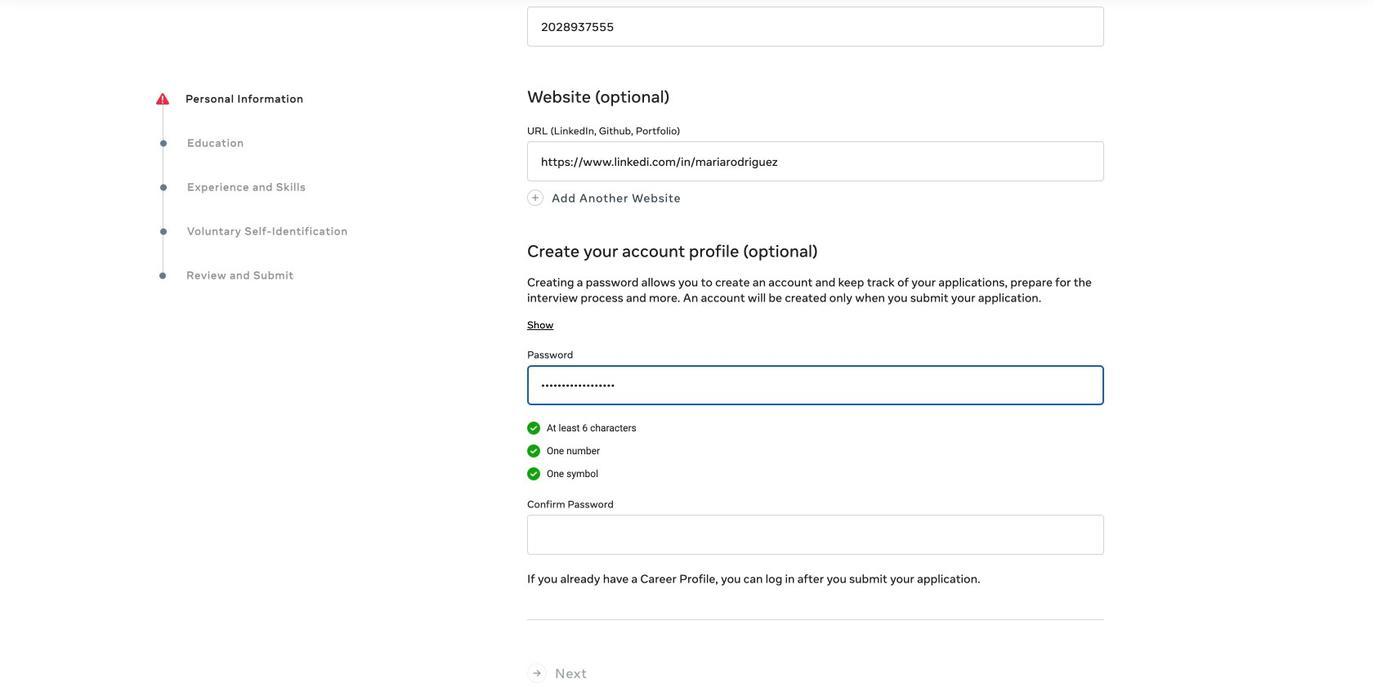 Task type: describe. For each thing, give the bounding box(es) containing it.
URL (LinkedIn, Github, Portfolio) text field
[[527, 142, 1104, 182]]



Task type: vqa. For each thing, say whether or not it's contained in the screenshot.
Full Name text field
no



Task type: locate. For each thing, give the bounding box(es) containing it.
Phone text field
[[527, 7, 1104, 47]]

None password field
[[527, 366, 1104, 406], [527, 515, 1104, 555], [527, 366, 1104, 406], [527, 515, 1104, 555]]



